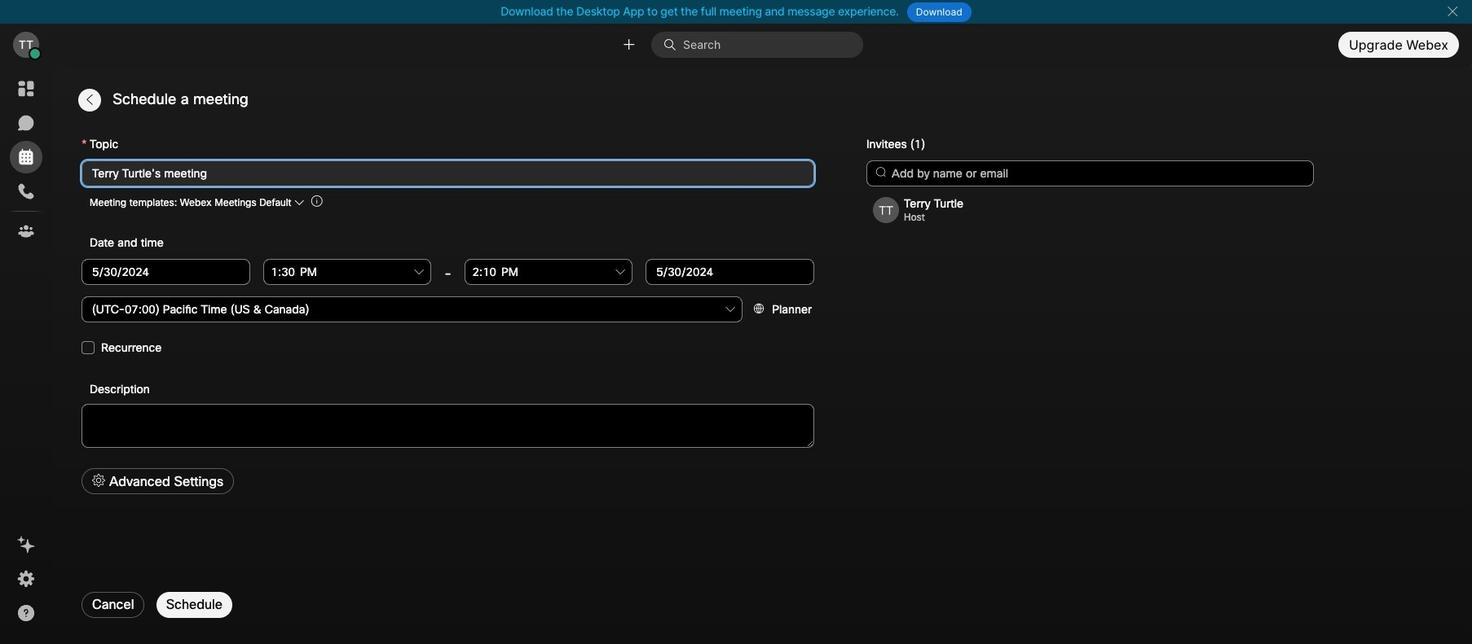 Task type: vqa. For each thing, say whether or not it's contained in the screenshot.
Name the space (required) text box
no



Task type: describe. For each thing, give the bounding box(es) containing it.
cancel_16 image
[[1446, 5, 1459, 18]]

webex tab list
[[10, 73, 42, 248]]

teams, has no new notifications image
[[16, 222, 36, 241]]

what's new image
[[16, 536, 36, 555]]

messaging, has no new notifications image
[[16, 113, 36, 133]]



Task type: locate. For each thing, give the bounding box(es) containing it.
wrapper image
[[663, 38, 683, 51], [29, 48, 41, 60]]

help image
[[16, 604, 36, 624]]

dashboard image
[[16, 79, 36, 99]]

wrapper image right connect people image
[[663, 38, 683, 51]]

meetings image
[[16, 148, 36, 167]]

settings image
[[16, 570, 36, 589]]

1 horizontal spatial wrapper image
[[663, 38, 683, 51]]

wrapper image up dashboard icon
[[29, 48, 41, 60]]

calls image
[[16, 182, 36, 201]]

navigation
[[0, 66, 52, 645]]

connect people image
[[621, 37, 637, 53]]

0 horizontal spatial wrapper image
[[29, 48, 41, 60]]



